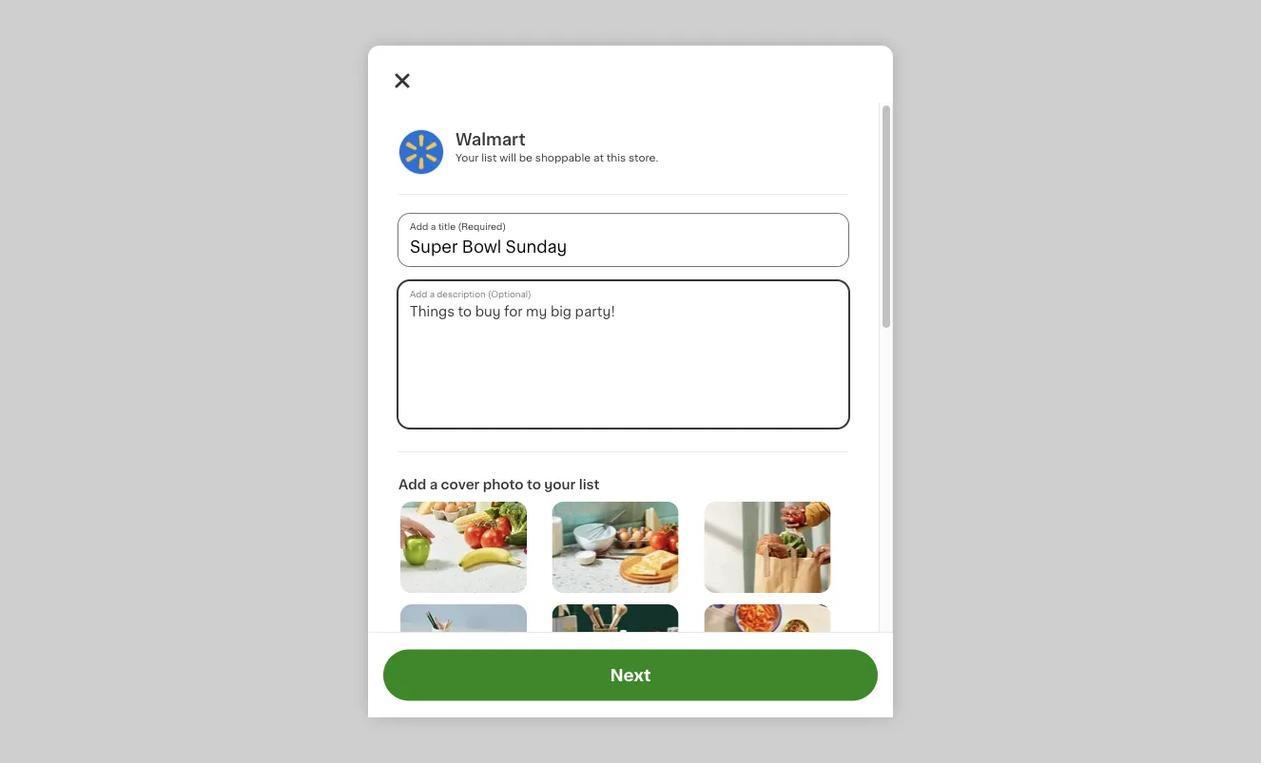 Task type: vqa. For each thing, say whether or not it's contained in the screenshot.
the topmost Anti-
no



Task type: describe. For each thing, give the bounding box(es) containing it.
1 horizontal spatial list
[[579, 478, 600, 492]]

a person holding a tomato and a grocery bag with a baguette and vegetables. image
[[704, 502, 831, 594]]

a person touching an apple, a banana, a bunch of tomatoes, and an assortment of other vegetables on a counter. image
[[400, 502, 527, 594]]

Add a title (Required) text field
[[399, 214, 849, 266]]

next button
[[383, 650, 878, 702]]

a small bottle of milk, a bowl and a whisk, a carton of 6 eggs, a bunch of tomatoes on the vine, sliced cheese, a head of lettuce, and a loaf of bread. image
[[552, 502, 679, 594]]

Things to buy for my big party! text field
[[399, 282, 849, 428]]

your
[[456, 153, 479, 163]]

at
[[594, 153, 604, 163]]

store.
[[629, 153, 658, 163]]

walmart
[[456, 132, 526, 148]]

walmart your list will be shoppable at this store.
[[456, 132, 658, 163]]

a keyboard, mouse, notebook, cup of pencils, wire cable. image
[[400, 605, 527, 696]]

to
[[527, 478, 541, 492]]

walmart logo image
[[399, 129, 444, 175]]



Task type: locate. For each thing, give the bounding box(es) containing it.
list_add_items dialog
[[368, 46, 893, 764]]

list right the your
[[579, 478, 600, 492]]

list down walmart at the top of page
[[481, 153, 497, 163]]

1 vertical spatial list
[[579, 478, 600, 492]]

a table with people sitting around it with a bowl of potato chips, doritos, and cheetos. image
[[704, 605, 831, 696]]

list inside walmart your list will be shoppable at this store.
[[481, 153, 497, 163]]

photo
[[483, 478, 524, 492]]

add a cover photo to your list
[[399, 478, 600, 492]]

your
[[544, 478, 576, 492]]

this
[[607, 153, 626, 163]]

0 vertical spatial list
[[481, 153, 497, 163]]

a tabletop of makeup, skincare, and beauty products. image
[[552, 605, 679, 696]]

next
[[610, 668, 651, 684]]

cover
[[441, 478, 480, 492]]

shoppable
[[535, 153, 591, 163]]

list
[[481, 153, 497, 163], [579, 478, 600, 492]]

0 horizontal spatial list
[[481, 153, 497, 163]]

be
[[519, 153, 533, 163]]

a
[[430, 478, 438, 492]]

add
[[399, 478, 426, 492]]

will
[[500, 153, 516, 163]]



